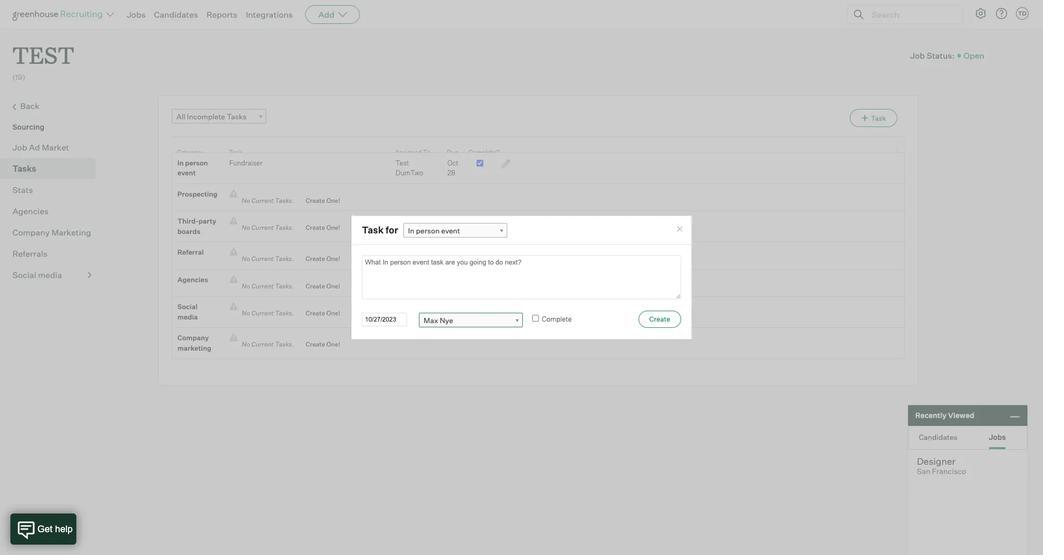 Task type: locate. For each thing, give the bounding box(es) containing it.
0 vertical spatial tasks
[[227, 112, 247, 121]]

no
[[242, 197, 250, 204], [242, 224, 250, 232], [242, 255, 250, 263], [242, 282, 250, 290], [242, 310, 250, 317], [242, 341, 250, 349]]

person
[[185, 159, 208, 167], [416, 226, 440, 235]]

create one! for company marketing
[[306, 341, 340, 349]]

5 create one! from the top
[[306, 310, 340, 317]]

0 vertical spatial media
[[38, 270, 62, 280]]

4 tasks. from the top
[[275, 282, 294, 290]]

designer san francisco
[[917, 456, 966, 477]]

nye
[[440, 316, 453, 325]]

0 horizontal spatial social
[[12, 270, 36, 280]]

create
[[306, 197, 325, 204], [306, 224, 325, 232], [306, 255, 325, 263], [306, 282, 325, 290], [306, 310, 325, 317], [306, 341, 325, 349]]

None checkbox
[[477, 160, 483, 167]]

current for third-party boards
[[251, 224, 274, 232]]

1 horizontal spatial in
[[408, 226, 414, 235]]

0 vertical spatial company
[[12, 227, 50, 238]]

1 create from the top
[[306, 197, 325, 204]]

no current tasks.
[[238, 197, 298, 204], [238, 224, 298, 232], [238, 255, 298, 263], [238, 282, 298, 290], [238, 310, 298, 317], [238, 341, 298, 349]]

2 create one! link from the top
[[298, 223, 340, 233]]

6 no current tasks. from the top
[[238, 341, 298, 349]]

3 tasks. from the top
[[275, 255, 294, 263]]

1 vertical spatial in
[[408, 226, 414, 235]]

complete
[[542, 315, 572, 323]]

due
[[447, 148, 459, 156]]

no for prospecting
[[242, 197, 250, 204]]

0 horizontal spatial jobs
[[127, 9, 146, 20]]

sourcing
[[12, 122, 44, 131]]

1 horizontal spatial event
[[441, 226, 460, 235]]

marketing
[[51, 227, 91, 238]]

create one! for prospecting
[[306, 197, 340, 204]]

status:
[[927, 50, 955, 61]]

max nye link
[[419, 313, 523, 328]]

2 one! from the top
[[326, 224, 340, 232]]

tasks
[[227, 112, 247, 121], [12, 163, 36, 174]]

1 no current tasks. from the top
[[238, 197, 298, 204]]

company marketing
[[12, 227, 91, 238]]

0 vertical spatial in person event
[[177, 159, 208, 177]]

1 vertical spatial job
[[12, 142, 27, 152]]

create one! link for social media
[[298, 309, 340, 319]]

Complete checkbox
[[532, 315, 539, 322]]

1 horizontal spatial social media
[[177, 303, 198, 321]]

tasks. for agencies
[[275, 282, 294, 290]]

tasks. for prospecting
[[275, 197, 294, 204]]

person down category
[[185, 159, 208, 167]]

create for referral
[[306, 255, 325, 263]]

6 create from the top
[[306, 341, 325, 349]]

0 horizontal spatial agencies
[[12, 206, 49, 216]]

1 tasks. from the top
[[275, 197, 294, 204]]

5 one! from the top
[[326, 310, 340, 317]]

1 vertical spatial person
[[416, 226, 440, 235]]

social up company marketing
[[177, 303, 198, 311]]

4 one! from the top
[[326, 282, 340, 290]]

third-
[[177, 217, 199, 225]]

referrals link
[[12, 248, 91, 260]]

0 horizontal spatial job
[[12, 142, 27, 152]]

create one! for agencies
[[306, 282, 340, 290]]

3 no current tasks. from the top
[[238, 255, 298, 263]]

test link
[[12, 29, 74, 72]]

task
[[871, 114, 886, 122], [229, 148, 242, 156], [362, 224, 384, 236]]

3 current from the top
[[251, 255, 274, 263]]

0 vertical spatial person
[[185, 159, 208, 167]]

create one! for referral
[[306, 255, 340, 263]]

5 tasks. from the top
[[275, 310, 294, 317]]

2 vertical spatial task
[[362, 224, 384, 236]]

1 horizontal spatial task
[[362, 224, 384, 236]]

in person event
[[177, 159, 208, 177], [408, 226, 460, 235]]

task for sourcing
[[871, 114, 886, 122]]

1 horizontal spatial person
[[416, 226, 440, 235]]

6 tasks. from the top
[[275, 341, 294, 349]]

0 vertical spatial in
[[177, 159, 184, 167]]

0 vertical spatial social
[[12, 270, 36, 280]]

2 current from the top
[[251, 224, 274, 232]]

create one! link for agencies
[[298, 281, 340, 291]]

close image
[[676, 225, 684, 234]]

create one! link
[[298, 196, 340, 206], [298, 223, 340, 233], [298, 254, 340, 264], [298, 281, 340, 291], [298, 309, 340, 319], [298, 340, 340, 350]]

1 vertical spatial task
[[229, 148, 242, 156]]

1 vertical spatial in person event
[[408, 226, 460, 235]]

0 horizontal spatial event
[[177, 169, 196, 177]]

0 horizontal spatial company
[[12, 227, 50, 238]]

person right for
[[416, 226, 440, 235]]

referral
[[177, 248, 204, 257]]

job left "ad"
[[12, 142, 27, 152]]

company marketing link
[[12, 226, 91, 239]]

3 one! from the top
[[326, 255, 340, 263]]

agencies link
[[12, 205, 91, 217]]

1 vertical spatial social media
[[177, 303, 198, 321]]

in
[[177, 159, 184, 167], [408, 226, 414, 235]]

one! for social media
[[326, 310, 340, 317]]

tasks. for referral
[[275, 255, 294, 263]]

create one! for third-party boards
[[306, 224, 340, 232]]

assigned
[[395, 148, 422, 156]]

task for dialog
[[351, 216, 692, 340]]

current
[[251, 197, 274, 204], [251, 224, 274, 232], [251, 255, 274, 263], [251, 282, 274, 290], [251, 310, 274, 317], [251, 341, 274, 349]]

no for agencies
[[242, 282, 250, 290]]

job status:
[[910, 50, 955, 61]]

6 current from the top
[[251, 341, 274, 349]]

in inside in person event
[[177, 159, 184, 167]]

job left the status:
[[910, 50, 925, 61]]

3 create one! from the top
[[306, 255, 340, 263]]

add
[[318, 9, 334, 20]]

media down referrals link
[[38, 270, 62, 280]]

company up marketing
[[177, 334, 209, 342]]

one! for company marketing
[[326, 341, 340, 349]]

task for task
[[229, 148, 242, 156]]

1 vertical spatial media
[[177, 313, 198, 321]]

0 vertical spatial social media
[[12, 270, 62, 280]]

media
[[38, 270, 62, 280], [177, 313, 198, 321]]

oct 28
[[447, 159, 458, 177]]

1 create one! link from the top
[[298, 196, 340, 206]]

in person event inside task for dialog
[[408, 226, 460, 235]]

4 no from the top
[[242, 282, 250, 290]]

job ad market link
[[12, 141, 91, 154]]

4 current from the top
[[251, 282, 274, 290]]

company inside company marketing
[[177, 334, 209, 342]]

social down referrals
[[12, 270, 36, 280]]

6 create one! from the top
[[306, 341, 340, 349]]

social media up company marketing
[[177, 303, 198, 321]]

1 vertical spatial social
[[177, 303, 198, 311]]

4 create one! link from the top
[[298, 281, 340, 291]]

4 no current tasks. from the top
[[238, 282, 298, 290]]

test dumtwo
[[396, 159, 423, 177]]

5 create one! link from the top
[[298, 309, 340, 319]]

0 horizontal spatial media
[[38, 270, 62, 280]]

4 create from the top
[[306, 282, 325, 290]]

2 horizontal spatial task
[[871, 114, 886, 122]]

3 create from the top
[[306, 255, 325, 263]]

0 vertical spatial agencies
[[12, 206, 49, 216]]

create one!
[[306, 197, 340, 204], [306, 224, 340, 232], [306, 255, 340, 263], [306, 282, 340, 290], [306, 310, 340, 317], [306, 341, 340, 349]]

event
[[177, 169, 196, 177], [441, 226, 460, 235]]

2 tasks. from the top
[[275, 224, 294, 232]]

francisco
[[932, 467, 966, 477]]

one!
[[326, 197, 340, 204], [326, 224, 340, 232], [326, 255, 340, 263], [326, 282, 340, 290], [326, 310, 340, 317], [326, 341, 340, 349]]

no for third-party boards
[[242, 224, 250, 232]]

in person event link
[[403, 223, 507, 238]]

test
[[12, 39, 74, 70]]

agencies down stats
[[12, 206, 49, 216]]

agencies down referral
[[177, 276, 208, 284]]

person inside in person event
[[185, 159, 208, 167]]

None submit
[[638, 311, 681, 328]]

0 vertical spatial task
[[871, 114, 886, 122]]

1 one! from the top
[[326, 197, 340, 204]]

job inside job ad market "link"
[[12, 142, 27, 152]]

all incomplete tasks
[[176, 112, 247, 121]]

prospecting
[[177, 190, 217, 198]]

2 no current tasks. from the top
[[238, 224, 298, 232]]

5 no current tasks. from the top
[[238, 310, 298, 317]]

1 vertical spatial company
[[177, 334, 209, 342]]

1 vertical spatial event
[[441, 226, 460, 235]]

tasks right incomplete
[[227, 112, 247, 121]]

company
[[12, 227, 50, 238], [177, 334, 209, 342]]

1 vertical spatial agencies
[[177, 276, 208, 284]]

social
[[12, 270, 36, 280], [177, 303, 198, 311]]

company marketing
[[177, 334, 211, 352]]

5 current from the top
[[251, 310, 274, 317]]

designer
[[917, 456, 956, 467]]

tasks. for social media
[[275, 310, 294, 317]]

0 horizontal spatial task
[[229, 148, 242, 156]]

td button
[[1014, 5, 1031, 22]]

job
[[910, 50, 925, 61], [12, 142, 27, 152]]

social media
[[12, 270, 62, 280], [177, 303, 198, 321]]

third-party boards
[[177, 217, 216, 236]]

candidates
[[154, 9, 198, 20]]

0 horizontal spatial in
[[177, 159, 184, 167]]

What In person event task are you going to do next? text field
[[362, 255, 681, 300]]

2 create one! from the top
[[306, 224, 340, 232]]

1 current from the top
[[251, 197, 274, 204]]

no current tasks. for prospecting
[[238, 197, 298, 204]]

1 horizontal spatial company
[[177, 334, 209, 342]]

0 vertical spatial jobs
[[127, 9, 146, 20]]

5 no from the top
[[242, 310, 250, 317]]

in person event right for
[[408, 226, 460, 235]]

incomplete
[[187, 112, 225, 121]]

2 no from the top
[[242, 224, 250, 232]]

1 horizontal spatial in person event
[[408, 226, 460, 235]]

0 horizontal spatial person
[[185, 159, 208, 167]]

ad
[[29, 142, 40, 152]]

in down category
[[177, 159, 184, 167]]

in right for
[[408, 226, 414, 235]]

1 create one! from the top
[[306, 197, 340, 204]]

create one! link for prospecting
[[298, 196, 340, 206]]

agencies
[[12, 206, 49, 216], [177, 276, 208, 284]]

4 create one! from the top
[[306, 282, 340, 290]]

6 create one! link from the top
[[298, 340, 340, 350]]

1 horizontal spatial job
[[910, 50, 925, 61]]

current for prospecting
[[251, 197, 274, 204]]

0 horizontal spatial tasks
[[12, 163, 36, 174]]

1 no from the top
[[242, 197, 250, 204]]

tasks up stats
[[12, 163, 36, 174]]

0 vertical spatial event
[[177, 169, 196, 177]]

one! for referral
[[326, 255, 340, 263]]

jobs
[[127, 9, 146, 20], [989, 433, 1006, 442]]

3 no from the top
[[242, 255, 250, 263]]

6 one! from the top
[[326, 341, 340, 349]]

recently viewed
[[915, 411, 974, 420]]

tasks.
[[275, 197, 294, 204], [275, 224, 294, 232], [275, 255, 294, 263], [275, 282, 294, 290], [275, 310, 294, 317], [275, 341, 294, 349]]

6 no from the top
[[242, 341, 250, 349]]

create for social media
[[306, 310, 325, 317]]

no current tasks. for agencies
[[238, 282, 298, 290]]

company up referrals
[[12, 227, 50, 238]]

greenhouse recruiting image
[[12, 8, 106, 21]]

none submit inside task for dialog
[[638, 311, 681, 328]]

create one! for social media
[[306, 310, 340, 317]]

3 create one! link from the top
[[298, 254, 340, 264]]

0 vertical spatial job
[[910, 50, 925, 61]]

media up company marketing
[[177, 313, 198, 321]]

5 create from the top
[[306, 310, 325, 317]]

td button
[[1016, 7, 1029, 20]]

2 create from the top
[[306, 224, 325, 232]]

1 horizontal spatial jobs
[[989, 433, 1006, 442]]

current for agencies
[[251, 282, 274, 290]]

no current tasks. for company marketing
[[238, 341, 298, 349]]

in person event down category
[[177, 159, 208, 177]]

social media down referrals
[[12, 270, 62, 280]]



Task type: describe. For each thing, give the bounding box(es) containing it.
person inside task for dialog
[[416, 226, 440, 235]]

Due Date text field
[[362, 313, 407, 327]]

test (19)
[[12, 39, 74, 82]]

no current tasks. for referral
[[238, 255, 298, 263]]

all
[[176, 112, 185, 121]]

back link
[[12, 100, 91, 113]]

create for prospecting
[[306, 197, 325, 204]]

job for job status:
[[910, 50, 925, 61]]

to
[[423, 148, 430, 156]]

current for referral
[[251, 255, 274, 263]]

one! for prospecting
[[326, 197, 340, 204]]

add button
[[305, 5, 360, 24]]

tasks link
[[12, 162, 91, 175]]

company for company marketing
[[177, 334, 209, 342]]

no current tasks. for social media
[[238, 310, 298, 317]]

create for company marketing
[[306, 341, 325, 349]]

back
[[20, 101, 40, 111]]

reports link
[[206, 9, 237, 20]]

reports
[[206, 9, 237, 20]]

1 vertical spatial tasks
[[12, 163, 36, 174]]

san
[[917, 467, 930, 477]]

1 horizontal spatial media
[[177, 313, 198, 321]]

28
[[447, 169, 456, 177]]

referrals
[[12, 249, 47, 259]]

social inside social media link
[[12, 270, 36, 280]]

category
[[177, 148, 203, 156]]

configure image
[[975, 7, 987, 20]]

fundraiser
[[229, 159, 263, 167]]

assigned to
[[395, 148, 430, 156]]

open
[[964, 50, 984, 61]]

create for third-party boards
[[306, 224, 325, 232]]

job for job ad market
[[12, 142, 27, 152]]

jobs link
[[127, 9, 146, 20]]

current for social media
[[251, 310, 274, 317]]

no for referral
[[242, 255, 250, 263]]

stats
[[12, 185, 33, 195]]

no for company marketing
[[242, 341, 250, 349]]

dumtwo
[[396, 169, 423, 177]]

create for agencies
[[306, 282, 325, 290]]

0 horizontal spatial in person event
[[177, 159, 208, 177]]

integrations
[[246, 9, 293, 20]]

all incomplete tasks link
[[172, 109, 266, 124]]

boards
[[177, 227, 200, 236]]

1 vertical spatial jobs
[[989, 433, 1006, 442]]

max
[[424, 316, 438, 325]]

one! for third-party boards
[[326, 224, 340, 232]]

create one! link for third-party boards
[[298, 223, 340, 233]]

(19)
[[12, 73, 25, 82]]

current for company marketing
[[251, 341, 274, 349]]

tasks. for company marketing
[[275, 341, 294, 349]]

social media link
[[12, 269, 91, 281]]

Search text field
[[869, 7, 953, 22]]

task inside dialog
[[362, 224, 384, 236]]

1 horizontal spatial agencies
[[177, 276, 208, 284]]

market
[[42, 142, 69, 152]]

stats link
[[12, 184, 91, 196]]

no for social media
[[242, 310, 250, 317]]

create one! link for company marketing
[[298, 340, 340, 350]]

no current tasks. for third-party boards
[[238, 224, 298, 232]]

recently
[[915, 411, 947, 420]]

event inside task for dialog
[[441, 226, 460, 235]]

task for
[[362, 224, 398, 236]]

complete?
[[469, 148, 500, 156]]

candidates link
[[154, 9, 198, 20]]

for
[[386, 224, 398, 236]]

max nye
[[424, 316, 453, 325]]

td
[[1018, 10, 1027, 17]]

one! for agencies
[[326, 282, 340, 290]]

1 horizontal spatial social
[[177, 303, 198, 311]]

0 horizontal spatial social media
[[12, 270, 62, 280]]

create one! link for referral
[[298, 254, 340, 264]]

1 horizontal spatial tasks
[[227, 112, 247, 121]]

job ad market
[[12, 142, 69, 152]]

test
[[396, 159, 409, 167]]

company for company marketing
[[12, 227, 50, 238]]

tasks. for third-party boards
[[275, 224, 294, 232]]

in inside task for dialog
[[408, 226, 414, 235]]

viewed
[[948, 411, 974, 420]]

integrations link
[[246, 9, 293, 20]]

marketing
[[177, 344, 211, 352]]

party
[[199, 217, 216, 225]]

oct
[[447, 159, 458, 167]]



Task type: vqa. For each thing, say whether or not it's contained in the screenshot.
"basic" in the Build your own Office Report Start with basic information and add your choice of columns and filters
no



